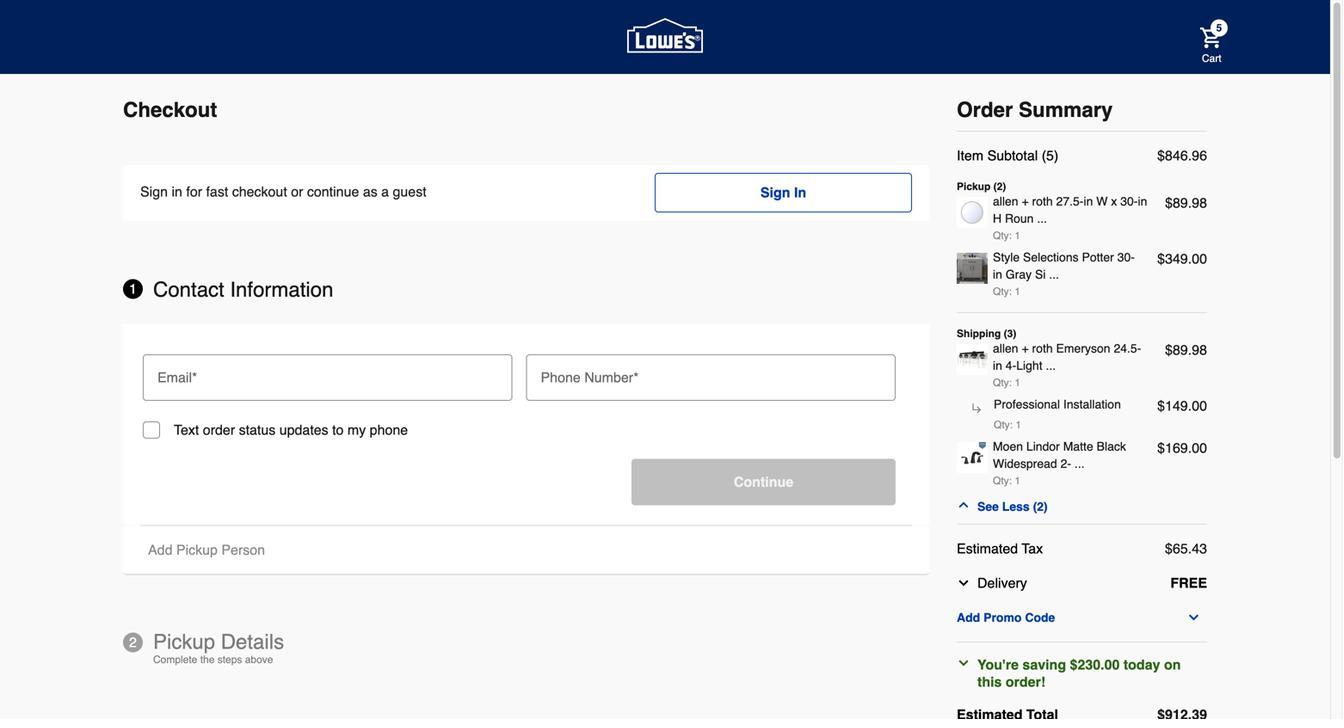 Task type: describe. For each thing, give the bounding box(es) containing it.
add promo code link
[[957, 608, 1208, 628]]

.00 for $ 349 .00
[[1189, 251, 1208, 267]]

this
[[978, 674, 1002, 690]]

Email* email field
[[150, 355, 506, 393]]

allen + roth emeryson 24.5- in 4-light ...
[[993, 342, 1142, 373]]

h
[[993, 212, 1002, 226]]

(5)
[[1042, 148, 1059, 164]]

selections
[[1024, 251, 1079, 264]]

0 vertical spatial (2)
[[994, 181, 1007, 193]]

sign in for fast checkout or continue as a guest
[[140, 184, 427, 200]]

$ for allen + roth emeryson 24.5- in 4-light ...
[[1166, 342, 1173, 358]]

chevron down image for you're saving  $230.00  today on this order!
[[957, 657, 971, 671]]

add for add pickup person
[[148, 542, 173, 558]]

qty: 1 for allen + roth emeryson 24.5- in 4-light ...
[[993, 377, 1021, 389]]

order summary
[[957, 98, 1113, 122]]

item subtotal (5)
[[957, 148, 1059, 164]]

846
[[1166, 148, 1189, 164]]

0 vertical spatial pickup
[[176, 542, 218, 558]]

continue button
[[632, 459, 896, 506]]

qty: for allen + roth emeryson 24.5- in 4-light ...
[[993, 377, 1012, 389]]

x
[[1112, 195, 1118, 208]]

+ for $ 349 .00
[[1022, 195, 1029, 208]]

for
[[186, 184, 202, 200]]

you're saving  $230.00  today on this order! link
[[957, 657, 1201, 691]]

shipping
[[957, 328, 1001, 340]]

order
[[957, 98, 1014, 122]]

$ 846 . 96
[[1158, 148, 1208, 164]]

moen
[[993, 440, 1024, 454]]

in left for on the left top of the page
[[172, 184, 182, 200]]

allen for $ 349 .00
[[993, 195, 1019, 208]]

... inside style selections potter 30- in gray si ...
[[1050, 268, 1060, 282]]

continue
[[307, 184, 359, 200]]

pickup
[[957, 181, 991, 193]]

delivery
[[978, 575, 1028, 591]]

item image for $ 169 .00
[[957, 442, 988, 473]]

1 left the contact
[[129, 281, 137, 297]]

lowe's home improvement logo image
[[628, 0, 703, 75]]

qty: 1 for moen lindor matte black widespread 2- ...
[[993, 475, 1021, 487]]

qty: 1 for style selections potter 30- in gray si ...
[[993, 286, 1021, 298]]

65
[[1173, 541, 1189, 557]]

pickup details complete the steps above
[[153, 631, 284, 666]]

information
[[230, 278, 334, 302]]

30- inside style selections potter 30- in gray si ...
[[1118, 251, 1135, 264]]

qty: 1 for allen + roth 27.5-in w x 30-in h roun ...
[[993, 230, 1021, 242]]

w
[[1097, 195, 1108, 208]]

pickup inside pickup details complete the steps above
[[153, 631, 215, 654]]

continue
[[734, 474, 794, 490]]

... inside allen + roth emeryson 24.5- in 4-light ...
[[1046, 359, 1056, 373]]

summary
[[1019, 98, 1113, 122]]

2
[[129, 635, 137, 651]]

professional
[[994, 398, 1061, 411]]

the
[[200, 654, 215, 666]]

96
[[1192, 148, 1208, 164]]

roth for $ 349 .00
[[1033, 195, 1053, 208]]

1 for professional installation
[[1016, 419, 1022, 431]]

item image for $ 89 . 98
[[957, 197, 988, 228]]

chevron up image
[[957, 498, 971, 512]]

chevron down image inside add promo code link
[[1188, 611, 1202, 625]]

style selections potter 30- in gray si ...
[[993, 251, 1135, 282]]

style
[[993, 251, 1020, 264]]

add promo code
[[957, 611, 1056, 625]]

lowe's home improvement cart image
[[1201, 28, 1222, 48]]

Phone Number* telephone field
[[533, 355, 889, 393]]

guest
[[393, 184, 427, 200]]

my
[[348, 422, 366, 438]]

complete
[[153, 654, 197, 666]]

today
[[1124, 657, 1161, 673]]

roth for $ 149 .00
[[1033, 342, 1053, 356]]

in inside allen + roth emeryson 24.5- in 4-light ...
[[993, 359, 1003, 373]]

cart
[[1203, 53, 1222, 65]]

status
[[239, 422, 276, 438]]

qty: for style selections potter 30- in gray si ...
[[993, 286, 1012, 298]]

$230.00
[[1071, 657, 1120, 673]]

tax
[[1022, 541, 1044, 557]]

1 for moen lindor matte black widespread 2- ...
[[1015, 475, 1021, 487]]

text order status updates to my phone
[[174, 422, 408, 438]]

$ for style selections potter 30- in gray si ...
[[1158, 251, 1166, 267]]

details
[[221, 631, 284, 654]]

order!
[[1006, 674, 1046, 690]]

you're
[[978, 657, 1019, 673]]

above
[[245, 654, 273, 666]]

phone
[[370, 422, 408, 438]]

43
[[1192, 541, 1208, 557]]

subtotal
[[988, 148, 1038, 164]]

24.5-
[[1114, 342, 1142, 356]]

moen lindor matte black widespread 2- ...
[[993, 440, 1127, 471]]

light
[[1017, 359, 1043, 373]]

fast
[[206, 184, 228, 200]]

to
[[332, 422, 344, 438]]



Task type: vqa. For each thing, say whether or not it's contained in the screenshot.
Add Promo Code's Add
yes



Task type: locate. For each thing, give the bounding box(es) containing it.
contact
[[153, 278, 224, 302]]

estimated
[[957, 541, 1019, 557]]

98 down 96
[[1192, 195, 1208, 211]]

0 vertical spatial $ 89 . 98
[[1166, 195, 1208, 211]]

... inside moen lindor matte black widespread 2- ...
[[1075, 457, 1085, 471]]

chevron down image down the free
[[1188, 611, 1202, 625]]

3 item image from the top
[[957, 442, 988, 473]]

0 vertical spatial item image
[[957, 197, 988, 228]]

phone
[[541, 370, 581, 386]]

order
[[203, 422, 235, 438]]

roth inside allen + roth 27.5-in w x 30-in h roun ...
[[1033, 195, 1053, 208]]

...
[[1038, 212, 1048, 226], [1050, 268, 1060, 282], [1046, 359, 1056, 373], [1075, 457, 1085, 471]]

item image left style
[[957, 253, 988, 284]]

3 .00 from the top
[[1189, 440, 1208, 456]]

(2) right pickup
[[994, 181, 1007, 193]]

0 vertical spatial allen
[[993, 195, 1019, 208]]

1 .00 from the top
[[1189, 251, 1208, 267]]

. for allen + roth 27.5-in w x 30-in h roun ...
[[1189, 195, 1192, 211]]

pickup
[[176, 542, 218, 558], [153, 631, 215, 654]]

1 roth from the top
[[1033, 195, 1053, 208]]

shipping (3)
[[957, 328, 1017, 340]]

$ up 169
[[1158, 398, 1166, 414]]

item image for $ 349 .00
[[957, 253, 988, 284]]

email*
[[158, 370, 197, 386]]

gray
[[1006, 268, 1032, 282]]

promo
[[984, 611, 1022, 625]]

0 horizontal spatial add
[[148, 542, 173, 558]]

number*
[[585, 370, 639, 386]]

a
[[382, 184, 389, 200]]

1 item image from the top
[[957, 197, 988, 228]]

3 . from the top
[[1189, 342, 1192, 358]]

5
[[1217, 22, 1223, 34]]

add pickup person
[[148, 542, 265, 558]]

roth
[[1033, 195, 1053, 208], [1033, 342, 1053, 356]]

. for estimated tax
[[1189, 541, 1192, 557]]

98 up $ 149 .00
[[1192, 342, 1208, 358]]

4-
[[1006, 359, 1017, 373]]

2 $ 89 . 98 from the top
[[1166, 342, 1208, 358]]

allen down (3)
[[993, 342, 1019, 356]]

chevron down image left you're
[[957, 657, 971, 671]]

$ 89 . 98 up $ 149 .00
[[1166, 342, 1208, 358]]

2 89 from the top
[[1173, 342, 1189, 358]]

89 down $ 846 . 96
[[1173, 195, 1189, 211]]

+ inside allen + roth emeryson 24.5- in 4-light ...
[[1022, 342, 1029, 356]]

region containing email*
[[123, 325, 930, 526]]

4 . from the top
[[1189, 541, 1192, 557]]

qty:
[[993, 230, 1012, 242], [993, 286, 1012, 298], [993, 377, 1012, 389], [994, 419, 1013, 431], [993, 475, 1012, 487]]

lindor
[[1027, 440, 1060, 454]]

steps
[[218, 654, 242, 666]]

qty: 1 down h
[[993, 230, 1021, 242]]

30-
[[1121, 195, 1138, 208], [1118, 251, 1135, 264]]

89 for 349
[[1173, 195, 1189, 211]]

chevron down image inside you're saving  $230.00  today on this order! link
[[957, 657, 971, 671]]

2 + from the top
[[1022, 342, 1029, 356]]

chevron down image for delivery
[[957, 577, 971, 591]]

1 vertical spatial item image
[[957, 253, 988, 284]]

1 + from the top
[[1022, 195, 1029, 208]]

1 for allen + roth 27.5-in w x 30-in h roun ...
[[1015, 230, 1021, 242]]

matte
[[1064, 440, 1094, 454]]

$ for estimated tax
[[1166, 541, 1173, 557]]

1 98 from the top
[[1192, 195, 1208, 211]]

0 vertical spatial +
[[1022, 195, 1029, 208]]

0 horizontal spatial (2)
[[994, 181, 1007, 193]]

+ for $ 149 .00
[[1022, 342, 1029, 356]]

... right 2-
[[1075, 457, 1085, 471]]

text
[[174, 422, 199, 438]]

$ right potter
[[1158, 251, 1166, 267]]

+ up roun
[[1022, 195, 1029, 208]]

add left person
[[148, 542, 173, 558]]

person
[[222, 542, 265, 558]]

1 $ 89 . 98 from the top
[[1166, 195, 1208, 211]]

98
[[1192, 195, 1208, 211], [1192, 342, 1208, 358]]

1 down "gray"
[[1015, 286, 1021, 298]]

1 vertical spatial allen
[[993, 342, 1019, 356]]

item image
[[957, 344, 988, 375]]

si
[[1036, 268, 1046, 282]]

1 down professional
[[1016, 419, 1022, 431]]

$ 89 . 98 for 149
[[1166, 342, 1208, 358]]

0 vertical spatial roth
[[1033, 195, 1053, 208]]

phone number*
[[541, 370, 639, 386]]

sign left in
[[761, 185, 791, 201]]

region
[[123, 325, 930, 526]]

item
[[957, 148, 984, 164]]

installation
[[1064, 398, 1122, 411]]

1
[[1015, 230, 1021, 242], [129, 281, 137, 297], [1015, 286, 1021, 298], [1015, 377, 1021, 389], [1016, 419, 1022, 431], [1015, 475, 1021, 487]]

$ for moen lindor matte black widespread 2- ...
[[1158, 440, 1166, 456]]

... right light
[[1046, 359, 1056, 373]]

$ down 846
[[1166, 195, 1173, 211]]

allen for $ 149 .00
[[993, 342, 1019, 356]]

$ 149 .00
[[1158, 398, 1208, 414]]

$ for allen + roth 27.5-in w x 30-in h roun ...
[[1166, 195, 1173, 211]]

qty: up moen
[[994, 419, 1013, 431]]

see
[[978, 500, 999, 514]]

in left the 4-
[[993, 359, 1003, 373]]

1 vertical spatial roth
[[1033, 342, 1053, 356]]

$ for item subtotal (5)
[[1158, 148, 1166, 164]]

updates
[[280, 422, 329, 438]]

pickup (2)
[[957, 181, 1007, 193]]

1 vertical spatial 30-
[[1118, 251, 1135, 264]]

98 for $ 349 .00
[[1192, 195, 1208, 211]]

item image left h
[[957, 197, 988, 228]]

qty: 1 down "gray"
[[993, 286, 1021, 298]]

on
[[1165, 657, 1182, 673]]

add
[[148, 542, 173, 558], [957, 611, 981, 625]]

349
[[1166, 251, 1189, 267]]

$ 89 . 98 down $ 846 . 96
[[1166, 195, 1208, 211]]

sign in
[[761, 185, 807, 201]]

.00 for $ 149 .00
[[1189, 398, 1208, 414]]

1 vertical spatial add
[[957, 611, 981, 625]]

checkout
[[123, 98, 217, 122]]

qty: down h
[[993, 230, 1012, 242]]

sign
[[140, 184, 168, 200], [761, 185, 791, 201]]

+
[[1022, 195, 1029, 208], [1022, 342, 1029, 356]]

2 vertical spatial chevron down image
[[957, 657, 971, 671]]

you're saving  $230.00  today on this order!
[[978, 657, 1182, 690]]

item image left moen
[[957, 442, 988, 473]]

1 allen from the top
[[993, 195, 1019, 208]]

. for item subtotal (5)
[[1189, 148, 1192, 164]]

... right roun
[[1038, 212, 1048, 226]]

$ 65 . 43
[[1166, 541, 1208, 557]]

... inside allen + roth 27.5-in w x 30-in h roun ...
[[1038, 212, 1048, 226]]

potter
[[1083, 251, 1115, 264]]

149
[[1166, 398, 1189, 414]]

1 down the 4-
[[1015, 377, 1021, 389]]

roun
[[1005, 212, 1034, 226]]

... right the si
[[1050, 268, 1060, 282]]

2 vertical spatial .00
[[1189, 440, 1208, 456]]

saving
[[1023, 657, 1067, 673]]

estimated tax
[[957, 541, 1044, 557]]

qty: 1 up moen
[[994, 419, 1022, 431]]

add left promo
[[957, 611, 981, 625]]

1 vertical spatial chevron down image
[[1188, 611, 1202, 625]]

1 89 from the top
[[1173, 195, 1189, 211]]

qty: 1 for professional installation
[[994, 419, 1022, 431]]

98 for $ 149 .00
[[1192, 342, 1208, 358]]

in
[[795, 185, 807, 201]]

$ down 149
[[1158, 440, 1166, 456]]

0 horizontal spatial sign
[[140, 184, 168, 200]]

in down style
[[993, 268, 1003, 282]]

less
[[1003, 500, 1030, 514]]

qty: down the 4-
[[993, 377, 1012, 389]]

see less (2)
[[978, 500, 1048, 514]]

2 .00 from the top
[[1189, 398, 1208, 414]]

+ inside allen + roth 27.5-in w x 30-in h roun ...
[[1022, 195, 1029, 208]]

qty: for professional installation
[[994, 419, 1013, 431]]

1 vertical spatial +
[[1022, 342, 1029, 356]]

roth up light
[[1033, 342, 1053, 356]]

sign inside button
[[761, 185, 791, 201]]

30- right potter
[[1118, 251, 1135, 264]]

30- inside allen + roth 27.5-in w x 30-in h roun ...
[[1121, 195, 1138, 208]]

27.5-
[[1057, 195, 1084, 208]]

$
[[1158, 148, 1166, 164], [1166, 195, 1173, 211], [1158, 251, 1166, 267], [1166, 342, 1173, 358], [1158, 398, 1166, 414], [1158, 440, 1166, 456], [1166, 541, 1173, 557]]

sign left for on the left top of the page
[[140, 184, 168, 200]]

1 horizontal spatial sign
[[761, 185, 791, 201]]

1 vertical spatial 89
[[1173, 342, 1189, 358]]

in
[[172, 184, 182, 200], [1084, 195, 1094, 208], [1138, 195, 1148, 208], [993, 268, 1003, 282], [993, 359, 1003, 373]]

add for add promo code
[[957, 611, 981, 625]]

sign for sign in
[[761, 185, 791, 201]]

pickup left steps
[[153, 631, 215, 654]]

1 for style selections potter 30- in gray si ...
[[1015, 286, 1021, 298]]

1 vertical spatial .00
[[1189, 398, 1208, 414]]

$ for professional installation
[[1158, 398, 1166, 414]]

$ 169 .00
[[1158, 440, 1208, 456]]

as
[[363, 184, 378, 200]]

1 horizontal spatial (2)
[[1034, 500, 1048, 514]]

qty: for allen + roth 27.5-in w x 30-in h roun ...
[[993, 230, 1012, 242]]

1 for allen + roth emeryson 24.5- in 4-light ...
[[1015, 377, 1021, 389]]

89
[[1173, 195, 1189, 211], [1173, 342, 1189, 358]]

1 vertical spatial 98
[[1192, 342, 1208, 358]]

subitem arrow image
[[970, 402, 984, 415]]

allen
[[993, 195, 1019, 208], [993, 342, 1019, 356]]

in right the x
[[1138, 195, 1148, 208]]

30- right the x
[[1121, 195, 1138, 208]]

1 . from the top
[[1189, 148, 1192, 164]]

in inside style selections potter 30- in gray si ...
[[993, 268, 1003, 282]]

or
[[291, 184, 303, 200]]

$ left 96
[[1158, 148, 1166, 164]]

professional installation
[[994, 398, 1122, 411]]

0 vertical spatial chevron down image
[[957, 577, 971, 591]]

2 item image from the top
[[957, 253, 988, 284]]

sign in button
[[655, 173, 913, 213]]

chevron down image
[[957, 577, 971, 591], [1188, 611, 1202, 625], [957, 657, 971, 671]]

roth inside allen + roth emeryson 24.5- in 4-light ...
[[1033, 342, 1053, 356]]

$ 89 . 98 for 349
[[1166, 195, 1208, 211]]

1 down widespread
[[1015, 475, 1021, 487]]

allen inside allen + roth 27.5-in w x 30-in h roun ...
[[993, 195, 1019, 208]]

. for allen + roth emeryson 24.5- in 4-light ...
[[1189, 342, 1192, 358]]

1 horizontal spatial add
[[957, 611, 981, 625]]

roth left 27.5- at the top right of page
[[1033, 195, 1053, 208]]

2 roth from the top
[[1033, 342, 1053, 356]]

black
[[1097, 440, 1127, 454]]

.00
[[1189, 251, 1208, 267], [1189, 398, 1208, 414], [1189, 440, 1208, 456]]

allen inside allen + roth emeryson 24.5- in 4-light ...
[[993, 342, 1019, 356]]

item image
[[957, 197, 988, 228], [957, 253, 988, 284], [957, 442, 988, 473]]

+ up light
[[1022, 342, 1029, 356]]

169
[[1166, 440, 1189, 456]]

pickup left person
[[176, 542, 218, 558]]

1 down roun
[[1015, 230, 1021, 242]]

qty: up see less (2) on the right of page
[[993, 475, 1012, 487]]

qty: 1 down the 4-
[[993, 377, 1021, 389]]

qty: for moen lindor matte black widespread 2- ...
[[993, 475, 1012, 487]]

allen up h
[[993, 195, 1019, 208]]

89 for 149
[[1173, 342, 1189, 358]]

(3)
[[1004, 328, 1017, 340]]

widespread
[[993, 457, 1058, 471]]

sign for sign in for fast checkout or continue as a guest
[[140, 184, 168, 200]]

0 vertical spatial add
[[148, 542, 173, 558]]

in left w at right top
[[1084, 195, 1094, 208]]

qty: down "gray"
[[993, 286, 1012, 298]]

.00 for $ 169 .00
[[1189, 440, 1208, 456]]

code
[[1026, 611, 1056, 625]]

0 vertical spatial 30-
[[1121, 195, 1138, 208]]

2 98 from the top
[[1192, 342, 1208, 358]]

1 vertical spatial $ 89 . 98
[[1166, 342, 1208, 358]]

qty: 1 down widespread
[[993, 475, 1021, 487]]

emeryson
[[1057, 342, 1111, 356]]

1 vertical spatial pickup
[[153, 631, 215, 654]]

2 allen from the top
[[993, 342, 1019, 356]]

chevron down image left delivery
[[957, 577, 971, 591]]

0 vertical spatial .00
[[1189, 251, 1208, 267]]

2 vertical spatial item image
[[957, 442, 988, 473]]

free
[[1171, 575, 1208, 591]]

0 vertical spatial 98
[[1192, 195, 1208, 211]]

0 vertical spatial 89
[[1173, 195, 1189, 211]]

allen + roth 27.5-in w x 30-in h roun ...
[[993, 195, 1148, 226]]

$ left '43'
[[1166, 541, 1173, 557]]

add inside add promo code link
[[957, 611, 981, 625]]

89 right 24.5-
[[1173, 342, 1189, 358]]

$ right 24.5-
[[1166, 342, 1173, 358]]

2 . from the top
[[1189, 195, 1192, 211]]

1 vertical spatial (2)
[[1034, 500, 1048, 514]]

(2) right less on the bottom right of the page
[[1034, 500, 1048, 514]]

2-
[[1061, 457, 1072, 471]]



